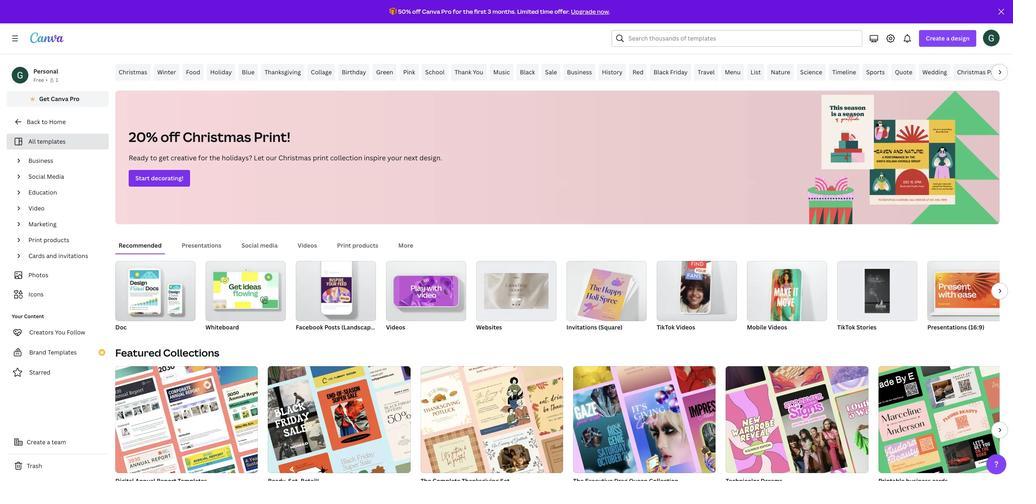 Task type: vqa. For each thing, say whether or not it's contained in the screenshot.
Music
yes



Task type: locate. For each thing, give the bounding box(es) containing it.
tiktok
[[657, 324, 675, 331], [838, 324, 856, 331]]

create inside button
[[27, 439, 46, 446]]

videos
[[298, 242, 317, 250], [386, 324, 406, 331], [676, 324, 696, 331], [768, 324, 788, 331]]

products inside 'print products' link
[[44, 236, 69, 244]]

products inside "print products" button
[[353, 242, 379, 250]]

menu link
[[722, 64, 744, 81]]

greg robinson image
[[984, 30, 1000, 46]]

1 vertical spatial off
[[161, 128, 180, 146]]

create for create a team
[[27, 439, 46, 446]]

social media
[[28, 173, 64, 181]]

0 horizontal spatial off
[[161, 128, 180, 146]]

presentations inside button
[[182, 242, 222, 250]]

1 horizontal spatial to
[[150, 153, 157, 163]]

videos link
[[386, 261, 467, 333]]

print right videos button
[[337, 242, 351, 250]]

0 vertical spatial social
[[28, 173, 45, 181]]

a inside create a design dropdown button
[[947, 34, 950, 42]]

ready to get creative for the holidays? let our christmas print collection inspire your next design.
[[129, 153, 443, 163]]

christmas up the holidays?
[[183, 128, 251, 146]]

invitations (square) link
[[567, 261, 647, 333]]

1 vertical spatial social
[[242, 242, 259, 250]]

print products inside button
[[337, 242, 379, 250]]

0 horizontal spatial print
[[28, 236, 42, 244]]

christmas link
[[115, 64, 151, 81]]

business link right sale link
[[564, 64, 596, 81]]

tiktok video image
[[680, 256, 712, 313], [657, 261, 737, 321]]

0 horizontal spatial black
[[520, 68, 535, 76]]

presentation (16:9) image
[[928, 261, 1008, 321], [936, 273, 1000, 308]]

business link up media
[[25, 153, 104, 169]]

back
[[27, 118, 40, 126]]

1 vertical spatial you
[[55, 329, 65, 337]]

your
[[12, 313, 23, 320]]

christmas left party
[[958, 68, 986, 76]]

pro left first
[[442, 8, 452, 15]]

1 horizontal spatial a
[[947, 34, 950, 42]]

tiktok story image
[[846, 269, 910, 313]]

start decorating!
[[135, 174, 184, 182]]

business link
[[564, 64, 596, 81], [25, 153, 104, 169]]

0 vertical spatial business
[[567, 68, 592, 76]]

0 horizontal spatial products
[[44, 236, 69, 244]]

offer.
[[555, 8, 570, 15]]

wedding
[[923, 68, 948, 76]]

black left sale
[[520, 68, 535, 76]]

timeline
[[833, 68, 857, 76]]

1 horizontal spatial for
[[453, 8, 462, 15]]

create a team button
[[7, 434, 109, 451]]

education
[[28, 189, 57, 196]]

print
[[313, 153, 329, 163]]

you for thank
[[473, 68, 484, 76]]

a for design
[[947, 34, 950, 42]]

0 vertical spatial presentations
[[182, 242, 222, 250]]

a for team
[[47, 439, 50, 446]]

presentations for presentations
[[182, 242, 222, 250]]

pro
[[442, 8, 452, 15], [70, 95, 80, 103]]

print products button
[[334, 238, 382, 254]]

1 vertical spatial canva
[[51, 95, 68, 103]]

to left get
[[150, 153, 157, 163]]

1 black from the left
[[520, 68, 535, 76]]

for right the creative
[[198, 153, 208, 163]]

presentations button
[[179, 238, 225, 254]]

1 vertical spatial to
[[150, 153, 157, 163]]

tiktok videos link
[[657, 256, 737, 333]]

let
[[254, 153, 264, 163]]

0 horizontal spatial to
[[42, 118, 48, 126]]

0 vertical spatial for
[[453, 8, 462, 15]]

0 vertical spatial business link
[[564, 64, 596, 81]]

products for "print products" button
[[353, 242, 379, 250]]

invitations
[[567, 324, 597, 331]]

photos link
[[12, 268, 104, 283]]

you right thank
[[473, 68, 484, 76]]

print for "print products" button
[[337, 242, 351, 250]]

invitation (square) image
[[567, 261, 647, 321], [578, 269, 632, 324]]

cards and invitations link
[[25, 248, 104, 264]]

0 vertical spatial pro
[[442, 8, 452, 15]]

facebook posts (landscape)
[[296, 324, 376, 331]]

0 vertical spatial canva
[[422, 8, 440, 15]]

1 horizontal spatial you
[[473, 68, 484, 76]]

0 vertical spatial a
[[947, 34, 950, 42]]

creators
[[29, 329, 54, 337]]

media
[[47, 173, 64, 181]]

print products for "print products" button
[[337, 242, 379, 250]]

birthday link
[[339, 64, 370, 81]]

doc image
[[115, 261, 196, 321], [115, 261, 196, 321]]

0 horizontal spatial the
[[209, 153, 220, 163]]

0 horizontal spatial social
[[28, 173, 45, 181]]

get
[[159, 153, 169, 163]]

print inside button
[[337, 242, 351, 250]]

products up cards and invitations at left
[[44, 236, 69, 244]]

your
[[388, 153, 402, 163]]

black left friday
[[654, 68, 669, 76]]

the down 20% off christmas print!
[[209, 153, 220, 163]]

0 horizontal spatial a
[[47, 439, 50, 446]]

0 horizontal spatial for
[[198, 153, 208, 163]]

1 horizontal spatial the
[[463, 8, 473, 15]]

black for black friday
[[654, 68, 669, 76]]

travel link
[[695, 64, 719, 81]]

0 horizontal spatial print products
[[28, 236, 69, 244]]

icons link
[[12, 287, 104, 303]]

tiktok for tiktok videos
[[657, 324, 675, 331]]

a left team
[[47, 439, 50, 446]]

1 horizontal spatial off
[[412, 8, 421, 15]]

create inside dropdown button
[[926, 34, 945, 42]]

sale link
[[542, 64, 561, 81]]

follow
[[67, 329, 85, 337]]

0 horizontal spatial canva
[[51, 95, 68, 103]]

0 horizontal spatial business
[[28, 157, 53, 165]]

a
[[947, 34, 950, 42], [47, 439, 50, 446]]

canva
[[422, 8, 440, 15], [51, 95, 68, 103]]

1 vertical spatial the
[[209, 153, 220, 163]]

social up education
[[28, 173, 45, 181]]

business for the bottom business link
[[28, 157, 53, 165]]

business right sale
[[567, 68, 592, 76]]

home
[[49, 118, 66, 126]]

1 vertical spatial create
[[27, 439, 46, 446]]

for left first
[[453, 8, 462, 15]]

first
[[474, 8, 487, 15]]

social inside button
[[242, 242, 259, 250]]

tiktok stories
[[838, 324, 877, 331]]

black for black
[[520, 68, 535, 76]]

0 horizontal spatial tiktok
[[657, 324, 675, 331]]

0 horizontal spatial create
[[27, 439, 46, 446]]

mobile video image
[[747, 261, 828, 321], [771, 269, 802, 326]]

50%
[[398, 8, 411, 15]]

winter
[[157, 68, 176, 76]]

all templates
[[28, 138, 66, 145]]

1 vertical spatial a
[[47, 439, 50, 446]]

you left follow
[[55, 329, 65, 337]]

presentations (16:9) link
[[928, 261, 1008, 333]]

thanksgiving link
[[261, 64, 304, 81]]

2 tiktok from the left
[[838, 324, 856, 331]]

the left first
[[463, 8, 473, 15]]

design.
[[420, 153, 443, 163]]

facebook post (landscape) image
[[296, 261, 376, 321], [321, 277, 352, 303]]

print products
[[28, 236, 69, 244], [337, 242, 379, 250]]

1 horizontal spatial business
[[567, 68, 592, 76]]

a inside create a team button
[[47, 439, 50, 446]]

create left the 'design'
[[926, 34, 945, 42]]

a left the 'design'
[[947, 34, 950, 42]]

canva right 50%
[[422, 8, 440, 15]]

•
[[46, 76, 48, 84]]

invitation (square) image inside "invitations (square)" link
[[578, 269, 632, 324]]

you
[[473, 68, 484, 76], [55, 329, 65, 337]]

0 vertical spatial you
[[473, 68, 484, 76]]

christmas party link
[[954, 64, 1006, 81]]

0 vertical spatial create
[[926, 34, 945, 42]]

0 vertical spatial to
[[42, 118, 48, 126]]

None search field
[[612, 30, 863, 47]]

websites
[[477, 324, 502, 331]]

off right 50%
[[412, 8, 421, 15]]

creators you follow link
[[7, 324, 109, 341]]

video image
[[386, 261, 467, 321], [399, 276, 454, 307]]

1 vertical spatial for
[[198, 153, 208, 163]]

quote
[[895, 68, 913, 76]]

create left team
[[27, 439, 46, 446]]

1 horizontal spatial black
[[654, 68, 669, 76]]

canva right get
[[51, 95, 68, 103]]

to right back
[[42, 118, 48, 126]]

1 horizontal spatial products
[[353, 242, 379, 250]]

1 horizontal spatial print products
[[337, 242, 379, 250]]

starred
[[29, 369, 50, 377]]

0 horizontal spatial you
[[55, 329, 65, 337]]

social left media
[[242, 242, 259, 250]]

upgrade
[[571, 8, 596, 15]]

1 horizontal spatial canva
[[422, 8, 440, 15]]

products left more
[[353, 242, 379, 250]]

whiteboard image
[[206, 261, 286, 321], [213, 272, 278, 309]]

sale
[[545, 68, 557, 76]]

1 horizontal spatial print
[[337, 242, 351, 250]]

sports
[[867, 68, 885, 76]]

get canva pro button
[[7, 91, 109, 107]]

business up social media
[[28, 157, 53, 165]]

upgrade now button
[[571, 8, 609, 15]]

green link
[[373, 64, 397, 81]]

0 horizontal spatial presentations
[[182, 242, 222, 250]]

(landscape)
[[342, 324, 376, 331]]

pro up the back to home link
[[70, 95, 80, 103]]

1 vertical spatial business
[[28, 157, 53, 165]]

marketing
[[28, 220, 56, 228]]

music
[[494, 68, 510, 76]]

1 horizontal spatial social
[[242, 242, 259, 250]]

print up cards on the bottom
[[28, 236, 42, 244]]

mobile video image up mobile videos
[[747, 261, 828, 321]]

cards
[[28, 252, 45, 260]]

social media
[[242, 242, 278, 250]]

0 horizontal spatial pro
[[70, 95, 80, 103]]

red link
[[630, 64, 647, 81]]

time
[[540, 8, 554, 15]]

social
[[28, 173, 45, 181], [242, 242, 259, 250]]

2 black from the left
[[654, 68, 669, 76]]

off up get
[[161, 128, 180, 146]]

christmas left "winter" on the top of page
[[119, 68, 147, 76]]

videos inside button
[[298, 242, 317, 250]]

creative
[[171, 153, 197, 163]]

education link
[[25, 185, 104, 201]]

mobile video image right mobile
[[771, 269, 802, 326]]

0 horizontal spatial business link
[[25, 153, 104, 169]]

list link
[[748, 64, 765, 81]]

1 horizontal spatial create
[[926, 34, 945, 42]]

products
[[44, 236, 69, 244], [353, 242, 379, 250]]

1 vertical spatial presentations
[[928, 324, 968, 331]]

1 horizontal spatial presentations
[[928, 324, 968, 331]]

thank you link
[[452, 64, 487, 81]]

1 horizontal spatial tiktok
[[838, 324, 856, 331]]

1 tiktok from the left
[[657, 324, 675, 331]]

to for get
[[150, 153, 157, 163]]

photos
[[28, 271, 48, 279]]

pink link
[[400, 64, 419, 81]]

1 vertical spatial pro
[[70, 95, 80, 103]]



Task type: describe. For each thing, give the bounding box(es) containing it.
quote link
[[892, 64, 916, 81]]

print products for 'print products' link
[[28, 236, 69, 244]]

back to home link
[[7, 114, 109, 130]]

marketing link
[[25, 217, 104, 232]]

recommended button
[[115, 238, 165, 254]]

1 horizontal spatial business link
[[564, 64, 596, 81]]

20%
[[129, 128, 158, 146]]

1
[[56, 76, 58, 84]]

personal
[[33, 67, 58, 75]]

start decorating! link
[[129, 170, 190, 187]]

holidays?
[[222, 153, 252, 163]]

and
[[46, 252, 57, 260]]

wedding link
[[920, 64, 951, 81]]

0 vertical spatial the
[[463, 8, 473, 15]]

collage
[[311, 68, 332, 76]]

trash
[[27, 462, 42, 470]]

you for creators
[[55, 329, 65, 337]]

presentations (16:9)
[[928, 324, 985, 331]]

presentations for presentations (16:9)
[[928, 324, 968, 331]]

team
[[52, 439, 66, 446]]

icons
[[28, 291, 44, 298]]

mobile
[[747, 324, 767, 331]]

templates
[[37, 138, 66, 145]]

1 vertical spatial business link
[[25, 153, 104, 169]]

Search search field
[[629, 31, 858, 46]]

print products link
[[25, 232, 104, 248]]

back to home
[[27, 118, 66, 126]]

products for 'print products' link
[[44, 236, 69, 244]]

templates
[[48, 349, 77, 357]]

print for 'print products' link
[[28, 236, 42, 244]]

create a design button
[[920, 30, 977, 47]]

all
[[28, 138, 36, 145]]

pink
[[403, 68, 415, 76]]

videos button
[[295, 238, 321, 254]]

featured collections
[[115, 346, 219, 360]]

🎁
[[390, 8, 397, 15]]

get canva pro
[[39, 95, 80, 103]]

20% off christmas print! image
[[800, 91, 1000, 224]]

limited
[[517, 8, 539, 15]]

thank you
[[455, 68, 484, 76]]

science
[[801, 68, 823, 76]]

doc link
[[115, 261, 196, 333]]

.
[[609, 8, 611, 15]]

timeline link
[[829, 64, 860, 81]]

christmas inside the christmas party link
[[958, 68, 986, 76]]

trash link
[[7, 458, 109, 475]]

inspire
[[364, 153, 386, 163]]

business for the rightmost business link
[[567, 68, 592, 76]]

social media link
[[25, 169, 104, 185]]

cards and invitations
[[28, 252, 88, 260]]

next
[[404, 153, 418, 163]]

pro inside button
[[70, 95, 80, 103]]

recommended
[[119, 242, 162, 250]]

content
[[24, 313, 44, 320]]

print!
[[254, 128, 291, 146]]

starred link
[[7, 365, 109, 381]]

food
[[186, 68, 200, 76]]

presentation (16:9) image inside presentations (16:9) link
[[936, 273, 1000, 308]]

collection
[[330, 153, 362, 163]]

music link
[[490, 64, 514, 81]]

menu
[[725, 68, 741, 76]]

blue link
[[239, 64, 258, 81]]

canva inside button
[[51, 95, 68, 103]]

holiday
[[210, 68, 232, 76]]

collections
[[163, 346, 219, 360]]

to for home
[[42, 118, 48, 126]]

(16:9)
[[969, 324, 985, 331]]

our
[[266, 153, 277, 163]]

1 horizontal spatial pro
[[442, 8, 452, 15]]

mobile videos link
[[747, 261, 828, 333]]

brand templates
[[29, 349, 77, 357]]

sports link
[[863, 64, 889, 81]]

christmas right our
[[279, 153, 311, 163]]

free •
[[33, 76, 48, 84]]

nature link
[[768, 64, 794, 81]]

🎁 50% off canva pro for the first 3 months. limited time offer. upgrade now .
[[390, 8, 611, 15]]

red
[[633, 68, 644, 76]]

start
[[135, 174, 150, 182]]

tiktok for tiktok stories
[[838, 324, 856, 331]]

travel
[[698, 68, 715, 76]]

social for social media
[[28, 173, 45, 181]]

facebook posts (landscape) link
[[296, 261, 376, 333]]

history link
[[599, 64, 626, 81]]

invitations (square)
[[567, 324, 623, 331]]

brand templates link
[[7, 344, 109, 361]]

christmas inside the christmas link
[[119, 68, 147, 76]]

blue
[[242, 68, 255, 76]]

your content
[[12, 313, 44, 320]]

creators you follow
[[29, 329, 85, 337]]

0 vertical spatial off
[[412, 8, 421, 15]]

design
[[952, 34, 970, 42]]

school
[[425, 68, 445, 76]]

website image
[[485, 269, 549, 313]]

thank
[[455, 68, 472, 76]]

decorating!
[[151, 174, 184, 182]]

social for social media
[[242, 242, 259, 250]]

create for create a design
[[926, 34, 945, 42]]

20% off christmas print!
[[129, 128, 291, 146]]

posts
[[325, 324, 340, 331]]

free
[[33, 76, 44, 84]]

black link
[[517, 64, 539, 81]]

brand
[[29, 349, 46, 357]]



